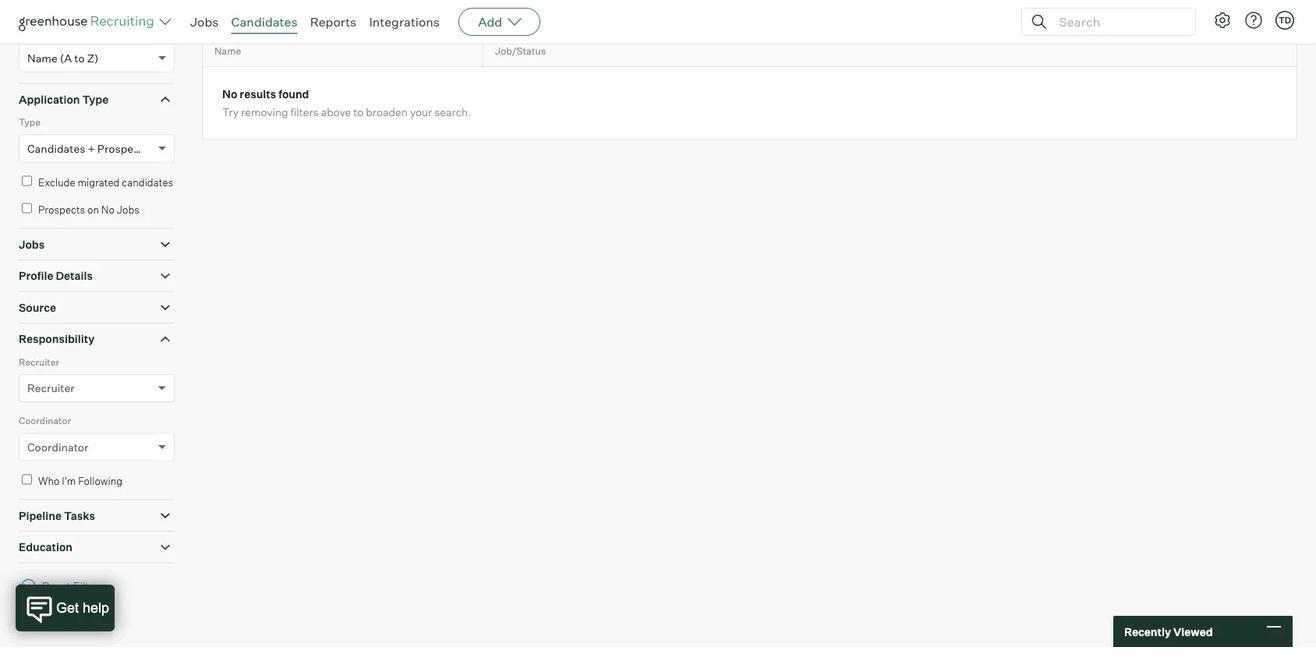 Task type: vqa. For each thing, say whether or not it's contained in the screenshot.
schedule
no



Task type: locate. For each thing, give the bounding box(es) containing it.
1 vertical spatial no
[[101, 203, 115, 216]]

type down application
[[19, 116, 40, 128]]

0 vertical spatial recruiter
[[19, 356, 59, 368]]

reports
[[310, 14, 357, 30]]

0 vertical spatial prospects
[[97, 142, 149, 155]]

1 horizontal spatial candidates
[[231, 14, 298, 30]]

no right on
[[101, 203, 115, 216]]

no
[[222, 87, 237, 101], [101, 203, 115, 216]]

candidates
[[231, 14, 298, 30], [27, 142, 85, 155]]

and
[[99, 23, 115, 35]]

jobs link
[[190, 14, 219, 30]]

1 vertical spatial candidates
[[27, 142, 85, 155]]

td button
[[1276, 11, 1294, 30]]

1 vertical spatial recruiter
[[27, 381, 75, 395]]

1 horizontal spatial prospects
[[97, 142, 149, 155]]

Prospects on No Jobs checkbox
[[22, 203, 32, 213]]

who
[[38, 475, 60, 487]]

(a
[[60, 51, 72, 65]]

type
[[82, 93, 109, 106], [19, 116, 40, 128]]

name left (a
[[27, 51, 58, 65]]

reset filters button
[[19, 571, 112, 601]]

candidates + prospects option
[[27, 142, 149, 155]]

filters
[[291, 105, 319, 119]]

to
[[74, 51, 85, 65], [353, 105, 364, 119]]

prospects down the exclude
[[38, 203, 85, 216]]

pipeline tasks
[[19, 509, 95, 523]]

data
[[439, 9, 461, 21]]

results
[[240, 87, 276, 101]]

0 horizontal spatial candidates
[[27, 142, 85, 155]]

add
[[478, 14, 502, 30]]

francisco,
[[532, 9, 581, 21]]

0 vertical spatial coordinator
[[19, 415, 71, 427]]

candidates up the exclude
[[27, 142, 85, 155]]

to inside no results found try removing filters above to broaden your search.
[[353, 105, 364, 119]]

your
[[410, 105, 432, 119]]

prospects
[[97, 142, 149, 155], [38, 203, 85, 216]]

0 vertical spatial no
[[222, 87, 237, 101]]

1 horizontal spatial to
[[353, 105, 364, 119]]

migrated
[[78, 176, 120, 188]]

+
[[88, 142, 95, 155]]

jobs right open
[[376, 9, 399, 21]]

open jobs
[[348, 9, 399, 21]]

0 horizontal spatial name
[[27, 51, 58, 65]]

1 vertical spatial to
[[353, 105, 364, 119]]

hired
[[282, 9, 308, 21]]

prospects on no jobs
[[38, 203, 139, 216]]

candidates inside the type element
[[27, 142, 85, 155]]

application
[[19, 93, 80, 106]]

recently
[[1124, 625, 1171, 638]]

0 vertical spatial candidates
[[231, 14, 298, 30]]

(includes
[[19, 23, 58, 35]]

found
[[278, 87, 309, 101]]

0 horizontal spatial type
[[19, 116, 40, 128]]

broaden
[[366, 105, 408, 119]]

0 horizontal spatial prospects
[[38, 203, 85, 216]]

jobs
[[376, 9, 399, 21], [190, 14, 219, 30], [117, 203, 139, 216], [19, 238, 45, 251]]

data scientist (san francisco, ca)
[[439, 9, 601, 21]]

search
[[108, 4, 143, 17]]

0 horizontal spatial to
[[74, 51, 85, 65]]

candidates for candidates + prospects
[[27, 142, 85, 155]]

jobs left candidates link
[[190, 14, 219, 30]]

candidates right jobs link
[[231, 14, 298, 30]]

name down active
[[214, 45, 241, 57]]

full text search (includes resumes and notes)
[[19, 4, 145, 35]]

to right above
[[353, 105, 364, 119]]

0 horizontal spatial no
[[101, 203, 115, 216]]

viewed
[[1173, 625, 1213, 638]]

no up try at left top
[[222, 87, 237, 101]]

recently viewed
[[1124, 625, 1213, 638]]

type down z)
[[82, 93, 109, 106]]

text
[[84, 4, 106, 17]]

1 vertical spatial coordinator
[[27, 440, 88, 454]]

coordinator
[[19, 415, 71, 427], [27, 440, 88, 454]]

pipeline
[[19, 509, 62, 523]]

prospects inside the type element
[[97, 142, 149, 155]]

prospects right +
[[97, 142, 149, 155]]

name
[[214, 45, 241, 57], [27, 51, 58, 65]]

application type
[[19, 93, 109, 106]]

1 vertical spatial type
[[19, 116, 40, 128]]

td button
[[1273, 8, 1298, 33]]

candidates
[[122, 176, 173, 188]]

1 horizontal spatial no
[[222, 87, 237, 101]]

recruiter
[[19, 356, 59, 368], [27, 381, 75, 395]]

notes)
[[117, 23, 145, 35]]

0 vertical spatial type
[[82, 93, 109, 106]]

reports link
[[310, 14, 357, 30]]

td
[[1279, 15, 1291, 25]]

no results found try removing filters above to broaden your search.
[[222, 87, 471, 119]]

education
[[19, 541, 73, 554]]

to left z)
[[74, 51, 85, 65]]

1 horizontal spatial name
[[214, 45, 241, 57]]

type element
[[19, 115, 175, 174]]

greenhouse recruiting image
[[19, 12, 159, 31]]

0 vertical spatial to
[[74, 51, 85, 65]]



Task type: describe. For each thing, give the bounding box(es) containing it.
integrations link
[[369, 14, 440, 30]]

tasks
[[64, 509, 95, 523]]

filters
[[73, 579, 105, 593]]

candidates for candidates
[[231, 14, 298, 30]]

details
[[56, 269, 93, 283]]

Search text field
[[1055, 11, 1181, 33]]

name (a to z) option
[[27, 51, 99, 65]]

i'm
[[62, 475, 76, 487]]

integrations
[[369, 14, 440, 30]]

reset filters
[[42, 579, 105, 593]]

exclude migrated candidates
[[38, 176, 173, 188]]

ca)
[[583, 9, 601, 21]]

job/status
[[495, 45, 546, 57]]

full
[[64, 4, 82, 17]]

no inside no results found try removing filters above to broaden your search.
[[222, 87, 237, 101]]

source
[[19, 301, 56, 314]]

search.
[[435, 105, 471, 119]]

configure image
[[1213, 11, 1232, 30]]

add button
[[459, 8, 541, 36]]

above
[[321, 105, 351, 119]]

Who I'm Following checkbox
[[22, 475, 32, 485]]

Exclude migrated candidates checkbox
[[22, 176, 32, 186]]

1 horizontal spatial type
[[82, 93, 109, 106]]

1 vertical spatial prospects
[[38, 203, 85, 216]]

following
[[78, 475, 123, 487]]

jobs down candidates
[[117, 203, 139, 216]]

z)
[[87, 51, 99, 65]]

name for name
[[214, 45, 241, 57]]

candidates + prospects
[[27, 142, 149, 155]]

name for name (a to z)
[[27, 51, 58, 65]]

who i'm following
[[38, 475, 123, 487]]

profile details
[[19, 269, 93, 283]]

jobs up profile
[[19, 238, 45, 251]]

active
[[212, 9, 242, 21]]

profile
[[19, 269, 53, 283]]

responsibility
[[19, 332, 95, 346]]

try
[[222, 105, 239, 119]]

exclude
[[38, 176, 75, 188]]

(san
[[507, 9, 530, 21]]

scientist
[[463, 9, 505, 21]]

open
[[348, 9, 373, 21]]

coordinator element
[[19, 413, 175, 472]]

name (a to z)
[[27, 51, 99, 65]]

recruiter element
[[19, 355, 175, 413]]

on
[[87, 203, 99, 216]]

resumes
[[60, 23, 97, 35]]

removing
[[241, 105, 288, 119]]

candidates link
[[231, 14, 298, 30]]

reset
[[42, 579, 71, 593]]



